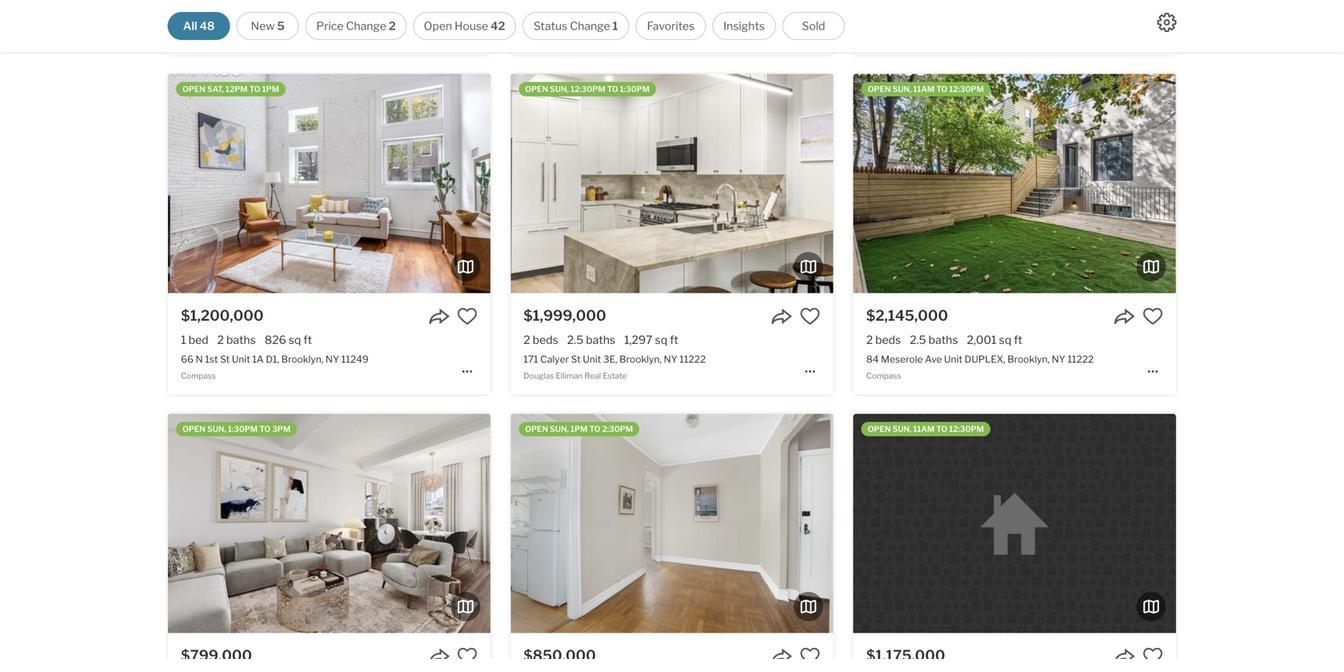 Task type: locate. For each thing, give the bounding box(es) containing it.
1 change from the left
[[346, 19, 386, 33]]

2 inside the price change option
[[389, 19, 396, 33]]

Price Change radio
[[305, 12, 407, 40]]

ft for $2,145,000
[[1014, 333, 1022, 347]]

compass
[[181, 371, 216, 381], [866, 371, 901, 381]]

brooklyn, inside '84 meserole ave unit duplex, brooklyn, ny 11222 compass'
[[1008, 354, 1050, 365]]

1 2.5 baths from the left
[[567, 333, 615, 347]]

ave right meserole
[[925, 354, 942, 365]]

0 horizontal spatial st
[[220, 354, 230, 365]]

11222 inside '171 calyer st unit 3e, brooklyn, ny 11222 douglas elliman real estate'
[[680, 354, 706, 365]]

3e,
[[603, 354, 617, 365]]

beds up calyer
[[533, 333, 558, 347]]

1 2 beds from the left
[[524, 333, 558, 347]]

0 horizontal spatial ft
[[303, 333, 312, 347]]

beds
[[533, 333, 558, 347], [875, 333, 901, 347]]

option group
[[168, 12, 845, 40]]

2 sq from the left
[[655, 333, 667, 347]]

insights
[[723, 19, 765, 33]]

1 horizontal spatial 11211
[[722, 14, 746, 25]]

171
[[524, 354, 538, 365]]

2 horizontal spatial baths
[[929, 333, 958, 347]]

unit for 11211
[[622, 14, 640, 25]]

2.5 for $2,145,000
[[910, 333, 926, 347]]

open sun, 11am to 12:30pm
[[868, 84, 984, 94], [868, 424, 984, 434]]

photo of 66 n 1st st unit 1a d1, brooklyn, ny 11249 image
[[168, 74, 491, 293], [491, 74, 813, 293]]

ft
[[303, 333, 312, 347], [670, 333, 678, 347], [1014, 333, 1022, 347]]

unit left duplex,
[[944, 354, 963, 365]]

0 horizontal spatial 1pm
[[262, 84, 279, 94]]

st up elliman at left
[[571, 354, 581, 365]]

sun,
[[550, 84, 569, 94], [893, 84, 912, 94], [207, 424, 226, 434], [550, 424, 569, 434], [893, 424, 912, 434]]

1:30pm
[[620, 84, 650, 94], [228, 424, 258, 434]]

compass inside the '66 n 1st st unit 1a d1, brooklyn, ny 11249 compass'
[[181, 371, 216, 381]]

1 photo of 171 calyer st unit 3e, brooklyn, ny 11222 image from the left
[[511, 74, 833, 293]]

1 ft from the left
[[303, 333, 312, 347]]

11222 inside '84 meserole ave unit duplex, brooklyn, ny 11222 compass'
[[1068, 354, 1094, 365]]

favorite button image for 1pm
[[457, 306, 478, 327]]

2 11222 from the left
[[1068, 354, 1094, 365]]

corcoran
[[181, 31, 216, 41]]

ave up 'group'
[[232, 14, 249, 25]]

1pm
[[262, 84, 279, 94], [571, 424, 588, 434]]

mns
[[524, 31, 542, 41]]

0 horizontal spatial 1
[[181, 333, 186, 347]]

3 ft from the left
[[1014, 333, 1022, 347]]

2 horizontal spatial ave
[[925, 354, 942, 365]]

2 compass from the left
[[866, 371, 901, 381]]

to for $2,145,000 favorite button image
[[936, 84, 948, 94]]

brooklyn, inside the '66 n 1st st unit 1a d1, brooklyn, ny 11249 compass'
[[281, 354, 324, 365]]

2 2.5 baths from the left
[[910, 333, 958, 347]]

brooklyn, for 84
[[1008, 354, 1050, 365]]

photo of 255 w 23rd st unit 2ge, new york, ny 10011 image
[[511, 414, 833, 633], [833, 414, 1156, 633]]

2 ft from the left
[[670, 333, 678, 347]]

favorite button image
[[457, 306, 478, 327], [457, 646, 478, 659], [1142, 646, 1163, 659]]

brooklyn, inside '171 calyer st unit 3e, brooklyn, ny 11222 douglas elliman real estate'
[[620, 354, 662, 365]]

1 open sun, 11am to 12:30pm from the top
[[868, 84, 984, 94]]

ft for $1,999,000
[[670, 333, 678, 347]]

1 horizontal spatial ft
[[670, 333, 678, 347]]

open sat, 12pm to 1pm
[[182, 84, 279, 94]]

2 left open at the top left of page
[[389, 19, 396, 33]]

3pm
[[272, 424, 291, 434]]

open sun, 1:30pm to 3pm
[[182, 424, 291, 434]]

1 horizontal spatial ave
[[602, 14, 620, 25]]

change inside option
[[346, 19, 386, 33]]

unit left 1a
[[232, 354, 250, 365]]

0 horizontal spatial ave
[[232, 14, 249, 25]]

2 open sun, 11am to 12:30pm from the top
[[868, 424, 984, 434]]

all 48
[[183, 19, 215, 33]]

st inside the '66 n 1st st unit 1a d1, brooklyn, ny 11249 compass'
[[220, 354, 230, 365]]

1 photo of 255 w 23rd st unit 2ge, new york, ny 10011 image from the left
[[511, 414, 833, 633]]

to
[[249, 84, 260, 94], [607, 84, 618, 94], [936, 84, 948, 94], [259, 424, 271, 434], [589, 424, 600, 434], [936, 424, 948, 434]]

2.5 baths down $2,145,000
[[910, 333, 958, 347]]

ny right duplex,
[[1052, 354, 1066, 365]]

2:30pm
[[602, 424, 633, 434]]

$1,200,000
[[181, 307, 264, 324]]

1 horizontal spatial 2.5 baths
[[910, 333, 958, 347]]

change right status
[[570, 19, 610, 33]]

brooklyn, right b,
[[662, 14, 705, 25]]

sq right '826' at the bottom left of the page
[[289, 333, 301, 347]]

11211
[[356, 14, 379, 25], [722, 14, 746, 25]]

1 vertical spatial open sun, 11am to 12:30pm
[[868, 424, 984, 434]]

favorite button image
[[800, 306, 821, 327], [1142, 306, 1163, 327], [800, 646, 821, 659]]

photo of 84 meserole ave unit duplex, brooklyn, ny 11222 image
[[853, 74, 1176, 293], [1176, 74, 1344, 293]]

0 horizontal spatial 2 beds
[[524, 333, 558, 347]]

1:30pm down "710 metropolitan ave unit 2-b, brooklyn, ny 11211 mns"
[[620, 84, 650, 94]]

2 2.5 from the left
[[910, 333, 926, 347]]

baths
[[226, 333, 256, 347], [586, 333, 615, 347], [929, 333, 958, 347]]

1pm left 2:30pm
[[571, 424, 588, 434]]

real
[[584, 371, 601, 381]]

3 sq from the left
[[999, 333, 1011, 347]]

1 inside status change radio
[[613, 19, 618, 33]]

1 11am from the top
[[913, 84, 935, 94]]

1pm right 12pm
[[262, 84, 279, 94]]

2 beds up 171
[[524, 333, 558, 347]]

2.5 for $1,999,000
[[567, 333, 584, 347]]

0 horizontal spatial 11211
[[356, 14, 379, 25]]

sq for $2,145,000
[[999, 333, 1011, 347]]

baths left 2,001
[[929, 333, 958, 347]]

compass down 84
[[866, 371, 901, 381]]

1 horizontal spatial beds
[[875, 333, 901, 347]]

group
[[217, 31, 240, 41]]

baths up 3e,
[[586, 333, 615, 347]]

0 horizontal spatial 1:30pm
[[228, 424, 258, 434]]

1:30pm left 3pm
[[228, 424, 258, 434]]

0 vertical spatial open sun, 11am to 12:30pm
[[868, 84, 984, 94]]

1 left bed
[[181, 333, 186, 347]]

66
[[181, 354, 194, 365]]

1
[[613, 19, 618, 33], [181, 333, 186, 347]]

unit
[[251, 14, 269, 25], [622, 14, 640, 25], [232, 354, 250, 365], [583, 354, 601, 365], [944, 354, 963, 365]]

710
[[524, 14, 540, 25]]

1 vertical spatial 11am
[[913, 424, 935, 434]]

2 horizontal spatial sq
[[999, 333, 1011, 347]]

change for 2
[[346, 19, 386, 33]]

ny right 'phb,'
[[340, 14, 354, 25]]

11am
[[913, 84, 935, 94], [913, 424, 935, 434]]

to for favorite button icon for 12:30pm
[[936, 424, 948, 434]]

ny left "insights"
[[707, 14, 720, 25]]

beds up meserole
[[875, 333, 901, 347]]

0 vertical spatial 1pm
[[262, 84, 279, 94]]

ave inside '84 meserole ave unit duplex, brooklyn, ny 11222 compass'
[[925, 354, 942, 365]]

1 horizontal spatial 11222
[[1068, 354, 1094, 365]]

0 horizontal spatial 2.5 baths
[[567, 333, 615, 347]]

ft right '826' at the bottom left of the page
[[303, 333, 312, 347]]

1 baths from the left
[[226, 333, 256, 347]]

1 vertical spatial 1
[[181, 333, 186, 347]]

1 horizontal spatial baths
[[586, 333, 615, 347]]

All radio
[[168, 12, 230, 40]]

2.5 baths
[[567, 333, 615, 347], [910, 333, 958, 347]]

Status Change radio
[[522, 12, 629, 40]]

0 horizontal spatial beds
[[533, 333, 558, 347]]

bed
[[189, 333, 208, 347]]

unit up real
[[583, 354, 601, 365]]

ny left 11249
[[326, 354, 339, 365]]

favorite button checkbox
[[457, 306, 478, 327], [1142, 306, 1163, 327], [457, 646, 478, 659], [800, 646, 821, 659], [1142, 646, 1163, 659]]

n
[[196, 354, 203, 365]]

171 calyer st unit 3e, brooklyn, ny 11222 douglas elliman real estate
[[524, 354, 706, 381]]

unit inside '171 calyer st unit 3e, brooklyn, ny 11222 douglas elliman real estate'
[[583, 354, 601, 365]]

1 horizontal spatial compass
[[866, 371, 901, 381]]

1 compass from the left
[[181, 371, 216, 381]]

favorite button image for 12:30pm
[[1142, 646, 1163, 659]]

baths for $1,200,000
[[226, 333, 256, 347]]

2 beds from the left
[[875, 333, 901, 347]]

open
[[182, 84, 206, 94], [525, 84, 548, 94], [868, 84, 891, 94], [182, 424, 206, 434], [525, 424, 548, 434], [868, 424, 891, 434]]

1 vertical spatial 1:30pm
[[228, 424, 258, 434]]

2 baths from the left
[[586, 333, 615, 347]]

brooklyn, down 2,001 sq ft
[[1008, 354, 1050, 365]]

st right 1st
[[220, 354, 230, 365]]

1 2.5 from the left
[[567, 333, 584, 347]]

2.5 baths up 3e,
[[567, 333, 615, 347]]

ave for meserole
[[925, 354, 942, 365]]

ny inside '84 meserole ave unit duplex, brooklyn, ny 11222 compass'
[[1052, 354, 1066, 365]]

0 horizontal spatial change
[[346, 19, 386, 33]]

brooklyn, down the 826 sq ft
[[281, 354, 324, 365]]

11222
[[680, 354, 706, 365], [1068, 354, 1094, 365]]

2
[[389, 19, 396, 33], [217, 333, 224, 347], [524, 333, 530, 347], [866, 333, 873, 347]]

ft for $1,200,000
[[303, 333, 312, 347]]

calyer
[[540, 354, 569, 365]]

status
[[534, 19, 568, 33]]

ny inside '171 calyer st unit 3e, brooklyn, ny 11222 douglas elliman real estate'
[[664, 354, 678, 365]]

1 st from the left
[[220, 354, 230, 365]]

ny inside 661 driggs ave unit phb, brooklyn, ny 11211 corcoran group
[[340, 14, 354, 25]]

compass down n
[[181, 371, 216, 381]]

meserole
[[881, 354, 923, 365]]

826
[[265, 333, 286, 347]]

sq
[[289, 333, 301, 347], [655, 333, 667, 347], [999, 333, 1011, 347]]

ave inside "710 metropolitan ave unit 2-b, brooklyn, ny 11211 mns"
[[602, 14, 620, 25]]

11211 right price
[[356, 14, 379, 25]]

unit inside the '66 n 1st st unit 1a d1, brooklyn, ny 11249 compass'
[[232, 354, 250, 365]]

2 2 beds from the left
[[866, 333, 901, 347]]

unit inside "710 metropolitan ave unit 2-b, brooklyn, ny 11211 mns"
[[622, 14, 640, 25]]

ft right 2,001
[[1014, 333, 1022, 347]]

open sun, 11am to 12:30pm for $2,145,000 favorite button image
[[868, 84, 984, 94]]

unit left 2- at the top of the page
[[622, 14, 640, 25]]

brooklyn, inside 661 driggs ave unit phb, brooklyn, ny 11211 corcoran group
[[296, 14, 338, 25]]

d1,
[[266, 354, 279, 365]]

New radio
[[237, 12, 299, 40]]

12:30pm
[[571, 84, 605, 94], [949, 84, 984, 94], [949, 424, 984, 434]]

photo of 171 calyer st unit 3e, brooklyn, ny 11222 image
[[511, 74, 833, 293], [833, 74, 1156, 293]]

3 baths from the left
[[929, 333, 958, 347]]

1 left 2- at the top of the page
[[613, 19, 618, 33]]

unit inside '84 meserole ave unit duplex, brooklyn, ny 11222 compass'
[[944, 354, 963, 365]]

ave
[[232, 14, 249, 25], [602, 14, 620, 25], [925, 354, 942, 365]]

baths up 1a
[[226, 333, 256, 347]]

brooklyn, down 1,297
[[620, 354, 662, 365]]

2 st from the left
[[571, 354, 581, 365]]

beds for $1,999,000
[[533, 333, 558, 347]]

ny
[[340, 14, 354, 25], [707, 14, 720, 25], [326, 354, 339, 365], [664, 354, 678, 365], [1052, 354, 1066, 365]]

ave left 2- at the top of the page
[[602, 14, 620, 25]]

2 change from the left
[[570, 19, 610, 33]]

0 horizontal spatial compass
[[181, 371, 216, 381]]

0 vertical spatial 11am
[[913, 84, 935, 94]]

1 horizontal spatial 2 beds
[[866, 333, 901, 347]]

ft right 1,297
[[670, 333, 678, 347]]

change
[[346, 19, 386, 33], [570, 19, 610, 33]]

1 horizontal spatial change
[[570, 19, 610, 33]]

ny down "1,297 sq ft"
[[664, 354, 678, 365]]

1 horizontal spatial 2.5
[[910, 333, 926, 347]]

brooklyn, right 'phb,'
[[296, 14, 338, 25]]

0 horizontal spatial 2.5
[[567, 333, 584, 347]]

ave inside 661 driggs ave unit phb, brooklyn, ny 11211 corcoran group
[[232, 14, 249, 25]]

2.5
[[567, 333, 584, 347], [910, 333, 926, 347]]

st
[[220, 354, 230, 365], [571, 354, 581, 365]]

sq right 1,297
[[655, 333, 667, 347]]

1 photo of 66 n 1st st unit 1a d1, brooklyn, ny 11249 image from the left
[[168, 74, 491, 293]]

1,297
[[624, 333, 653, 347]]

photo of 30 skillman ave unit 4-f, brooklyn, ny 11211 image
[[853, 414, 1176, 633]]

0 horizontal spatial sq
[[289, 333, 301, 347]]

1 horizontal spatial 1
[[613, 19, 618, 33]]

brooklyn,
[[296, 14, 338, 25], [662, 14, 705, 25], [281, 354, 324, 365], [620, 354, 662, 365], [1008, 354, 1050, 365]]

2 photo of 66 n 1st st unit 1a d1, brooklyn, ny 11249 image from the left
[[491, 74, 813, 293]]

1 sq from the left
[[289, 333, 301, 347]]

1 vertical spatial 1pm
[[571, 424, 588, 434]]

2.5 up meserole
[[910, 333, 926, 347]]

sun, for $1,999,000's favorite button image
[[550, 84, 569, 94]]

compass inside '84 meserole ave unit duplex, brooklyn, ny 11222 compass'
[[866, 371, 901, 381]]

favorite button image for 3pm
[[457, 646, 478, 659]]

unit inside 661 driggs ave unit phb, brooklyn, ny 11211 corcoran group
[[251, 14, 269, 25]]

2 beds
[[524, 333, 558, 347], [866, 333, 901, 347]]

1 horizontal spatial st
[[571, 354, 581, 365]]

0 vertical spatial 1
[[613, 19, 618, 33]]

2 horizontal spatial ft
[[1014, 333, 1022, 347]]

2 beds up 84
[[866, 333, 901, 347]]

1 beds from the left
[[533, 333, 558, 347]]

ny for driggs
[[340, 14, 354, 25]]

0 horizontal spatial baths
[[226, 333, 256, 347]]

change right price
[[346, 19, 386, 33]]

2.5 down the $1,999,000
[[567, 333, 584, 347]]

0 vertical spatial 1:30pm
[[620, 84, 650, 94]]

open
[[424, 19, 452, 33]]

11211 right favorites radio
[[722, 14, 746, 25]]

to for 1pm's favorite button icon
[[249, 84, 260, 94]]

ny inside the '66 n 1st st unit 1a d1, brooklyn, ny 11249 compass'
[[326, 354, 339, 365]]

unit for douglas
[[583, 354, 601, 365]]

sq right 2,001
[[999, 333, 1011, 347]]

1 horizontal spatial sq
[[655, 333, 667, 347]]

1 11222 from the left
[[680, 354, 706, 365]]

photo of 300 w 23rd st unit 9g, new york, ny 10011 image
[[168, 414, 491, 633], [491, 414, 813, 633]]

11222 for $1,999,000
[[680, 354, 706, 365]]

1 11211 from the left
[[356, 14, 379, 25]]

elliman
[[556, 371, 583, 381]]

b,
[[651, 14, 660, 25]]

change inside radio
[[570, 19, 610, 33]]

change for 1
[[570, 19, 610, 33]]

unit left 5
[[251, 14, 269, 25]]

0 horizontal spatial 11222
[[680, 354, 706, 365]]

2 11211 from the left
[[722, 14, 746, 25]]



Task type: vqa. For each thing, say whether or not it's contained in the screenshot.


Task type: describe. For each thing, give the bounding box(es) containing it.
sold
[[802, 19, 825, 33]]

new
[[251, 19, 275, 33]]

2,001
[[967, 333, 997, 347]]

2 beds for $2,145,000
[[866, 333, 901, 347]]

42
[[491, 19, 505, 33]]

2 up 171
[[524, 333, 530, 347]]

1 photo of 300 w 23rd st unit 9g, new york, ny 10011 image from the left
[[168, 414, 491, 633]]

ave for metropolitan
[[602, 14, 620, 25]]

unit for corcoran
[[251, 14, 269, 25]]

2 up 1st
[[217, 333, 224, 347]]

st inside '171 calyer st unit 3e, brooklyn, ny 11222 douglas elliman real estate'
[[571, 354, 581, 365]]

661 driggs ave unit phb, brooklyn, ny 11211 corcoran group
[[181, 14, 379, 41]]

$1,999,000
[[524, 307, 606, 324]]

1 horizontal spatial 1pm
[[571, 424, 588, 434]]

open sun, 11am to 12:30pm for favorite button icon for 12:30pm
[[868, 424, 984, 434]]

66 n 1st st unit 1a d1, brooklyn, ny 11249 compass
[[181, 354, 369, 381]]

douglas
[[524, 371, 554, 381]]

Favorites radio
[[636, 12, 706, 40]]

2 baths
[[217, 333, 256, 347]]

open sun, 1pm to 2:30pm
[[525, 424, 633, 434]]

beds for $2,145,000
[[875, 333, 901, 347]]

Open House radio
[[413, 12, 516, 40]]

1a
[[252, 354, 264, 365]]

to for $1,999,000's favorite button image
[[607, 84, 618, 94]]

favorite button checkbox
[[800, 306, 821, 327]]

5
[[277, 19, 285, 33]]

baths for $2,145,000
[[929, 333, 958, 347]]

Insights radio
[[712, 12, 776, 40]]

Sold radio
[[782, 12, 845, 40]]

price change 2
[[316, 19, 396, 33]]

status change 1
[[534, 19, 618, 33]]

baths for $1,999,000
[[586, 333, 615, 347]]

brooklyn, for 171
[[620, 354, 662, 365]]

unit for compass
[[944, 354, 963, 365]]

to for favorite button icon for 3pm
[[259, 424, 271, 434]]

brooklyn, for 661
[[296, 14, 338, 25]]

1 bed
[[181, 333, 208, 347]]

ny for meserole
[[1052, 354, 1066, 365]]

2-
[[642, 14, 651, 25]]

2 up 84
[[866, 333, 873, 347]]

duplex,
[[965, 354, 1005, 365]]

new 5
[[251, 19, 285, 33]]

2 photo of 84 meserole ave unit duplex, brooklyn, ny 11222 image from the left
[[1176, 74, 1344, 293]]

661
[[181, 14, 198, 25]]

all
[[183, 19, 197, 33]]

826 sq ft
[[265, 333, 312, 347]]

ave for driggs
[[232, 14, 249, 25]]

2 photo of 300 w 23rd st unit 9g, new york, ny 10011 image from the left
[[491, 414, 813, 633]]

1st
[[205, 354, 218, 365]]

12pm
[[226, 84, 248, 94]]

driggs
[[200, 14, 229, 25]]

1 photo of 84 meserole ave unit duplex, brooklyn, ny 11222 image from the left
[[853, 74, 1176, 293]]

2 beds for $1,999,000
[[524, 333, 558, 347]]

1 horizontal spatial 1:30pm
[[620, 84, 650, 94]]

2 photo of 171 calyer st unit 3e, brooklyn, ny 11222 image from the left
[[833, 74, 1156, 293]]

2,001 sq ft
[[967, 333, 1022, 347]]

ny for calyer
[[664, 354, 678, 365]]

sat,
[[207, 84, 224, 94]]

710 metropolitan ave unit 2-b, brooklyn, ny 11211 mns
[[524, 14, 746, 41]]

open sun, 12:30pm to 1:30pm
[[525, 84, 650, 94]]

ny inside "710 metropolitan ave unit 2-b, brooklyn, ny 11211 mns"
[[707, 14, 720, 25]]

sun, for favorite button icon for 12:30pm
[[893, 424, 912, 434]]

house
[[455, 19, 488, 33]]

11249
[[341, 354, 369, 365]]

11211 inside "710 metropolitan ave unit 2-b, brooklyn, ny 11211 mns"
[[722, 14, 746, 25]]

11222 for $2,145,000
[[1068, 354, 1094, 365]]

favorite button image for $1,999,000
[[800, 306, 821, 327]]

brooklyn, inside "710 metropolitan ave unit 2-b, brooklyn, ny 11211 mns"
[[662, 14, 705, 25]]

metropolitan
[[542, 14, 600, 25]]

2 photo of 255 w 23rd st unit 2ge, new york, ny 10011 image from the left
[[833, 414, 1156, 633]]

phb,
[[271, 14, 294, 25]]

2 11am from the top
[[913, 424, 935, 434]]

sq for $1,200,000
[[289, 333, 301, 347]]

estate
[[603, 371, 627, 381]]

84 meserole ave unit duplex, brooklyn, ny 11222 compass
[[866, 354, 1094, 381]]

48
[[200, 19, 215, 33]]

1,297 sq ft
[[624, 333, 678, 347]]

sq for $1,999,000
[[655, 333, 667, 347]]

option group containing all
[[168, 12, 845, 40]]

favorites
[[647, 19, 695, 33]]

open house 42
[[424, 19, 505, 33]]

84
[[866, 354, 879, 365]]

sun, for favorite button icon for 3pm
[[207, 424, 226, 434]]

sun, for $2,145,000 favorite button image
[[893, 84, 912, 94]]

price
[[316, 19, 344, 33]]

favorite button image for $2,145,000
[[1142, 306, 1163, 327]]

11211 inside 661 driggs ave unit phb, brooklyn, ny 11211 corcoran group
[[356, 14, 379, 25]]

$2,145,000
[[866, 307, 948, 324]]

2.5 baths for $2,145,000
[[910, 333, 958, 347]]

2.5 baths for $1,999,000
[[567, 333, 615, 347]]



